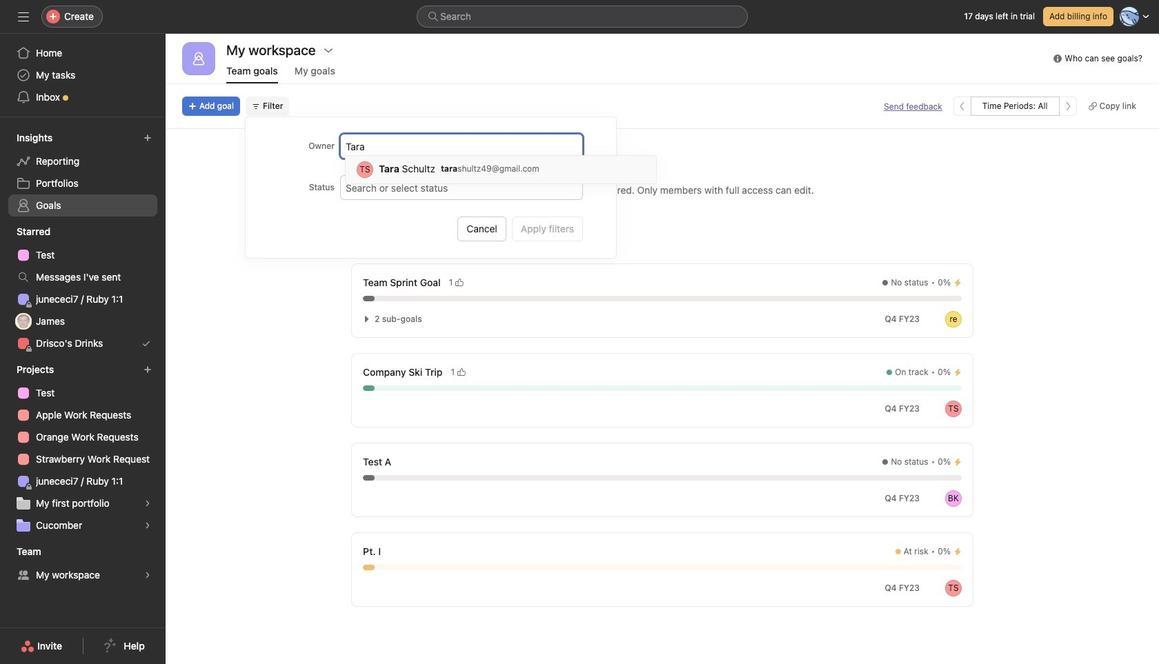 Task type: describe. For each thing, give the bounding box(es) containing it.
see details, cucomber image
[[144, 522, 152, 530]]

starred element
[[0, 219, 166, 357]]

1 toggle owner popover image from the top
[[945, 311, 962, 328]]

new insights image
[[144, 134, 152, 142]]

copy link image
[[1088, 102, 1097, 110]]

show options image
[[323, 45, 334, 56]]

hide sidebar image
[[18, 11, 29, 22]]

0 vertical spatial 1 like. click to like this task image
[[456, 279, 464, 287]]

2 toggle owner popover image from the top
[[945, 580, 962, 597]]

1 vertical spatial 1 like. click to like this task image
[[457, 368, 466, 377]]

Mission title text field
[[344, 140, 412, 172]]

see details, my first portfolio image
[[144, 500, 152, 508]]

2 toggle owner popover image from the top
[[945, 401, 962, 417]]

see details, my workspace image
[[144, 571, 152, 580]]



Task type: vqa. For each thing, say whether or not it's contained in the screenshot.
the CSV
no



Task type: locate. For each thing, give the bounding box(es) containing it.
toggle owner popover image
[[945, 491, 962, 507], [945, 580, 962, 597]]

teams element
[[0, 540, 166, 589]]

1 vertical spatial toggle owner popover image
[[945, 580, 962, 597]]

1 like. click to like this task image
[[456, 279, 464, 287], [457, 368, 466, 377]]

1 vertical spatial toggle owner popover image
[[945, 401, 962, 417]]

new project or portfolio image
[[144, 366, 152, 374]]

toggle owner popover image
[[945, 311, 962, 328], [945, 401, 962, 417]]

projects element
[[0, 357, 166, 540]]

1 toggle owner popover image from the top
[[945, 491, 962, 507]]

0 vertical spatial toggle owner popover image
[[945, 311, 962, 328]]

insights element
[[0, 126, 166, 219]]

Search or select goal owner text field
[[346, 138, 575, 155]]

Search or select status text field
[[346, 179, 575, 196]]

global element
[[0, 34, 166, 117]]

0 vertical spatial toggle owner popover image
[[945, 491, 962, 507]]

list box
[[417, 6, 748, 28]]



